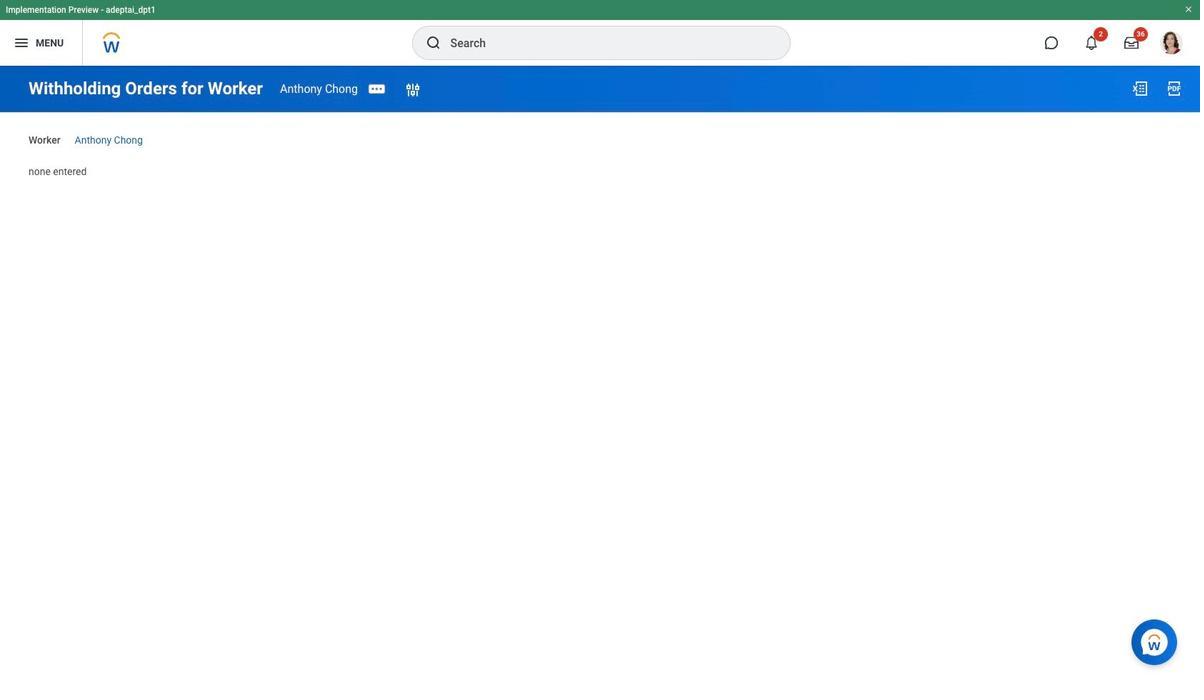 Task type: vqa. For each thing, say whether or not it's contained in the screenshot.
3rd menu item from the top of the page
no



Task type: locate. For each thing, give the bounding box(es) containing it.
change selection image
[[405, 82, 422, 99]]

profile logan mcneil image
[[1161, 31, 1184, 57]]

view printable version (pdf) image
[[1166, 80, 1184, 97]]

main content
[[0, 66, 1201, 191]]

Search Workday  search field
[[451, 27, 761, 59]]

search image
[[425, 34, 442, 51]]

banner
[[0, 0, 1201, 66]]

export to excel image
[[1132, 80, 1149, 97]]

inbox large image
[[1125, 36, 1139, 50]]



Task type: describe. For each thing, give the bounding box(es) containing it.
notifications large image
[[1085, 36, 1099, 50]]

close environment banner image
[[1185, 5, 1194, 14]]

justify image
[[13, 34, 30, 51]]



